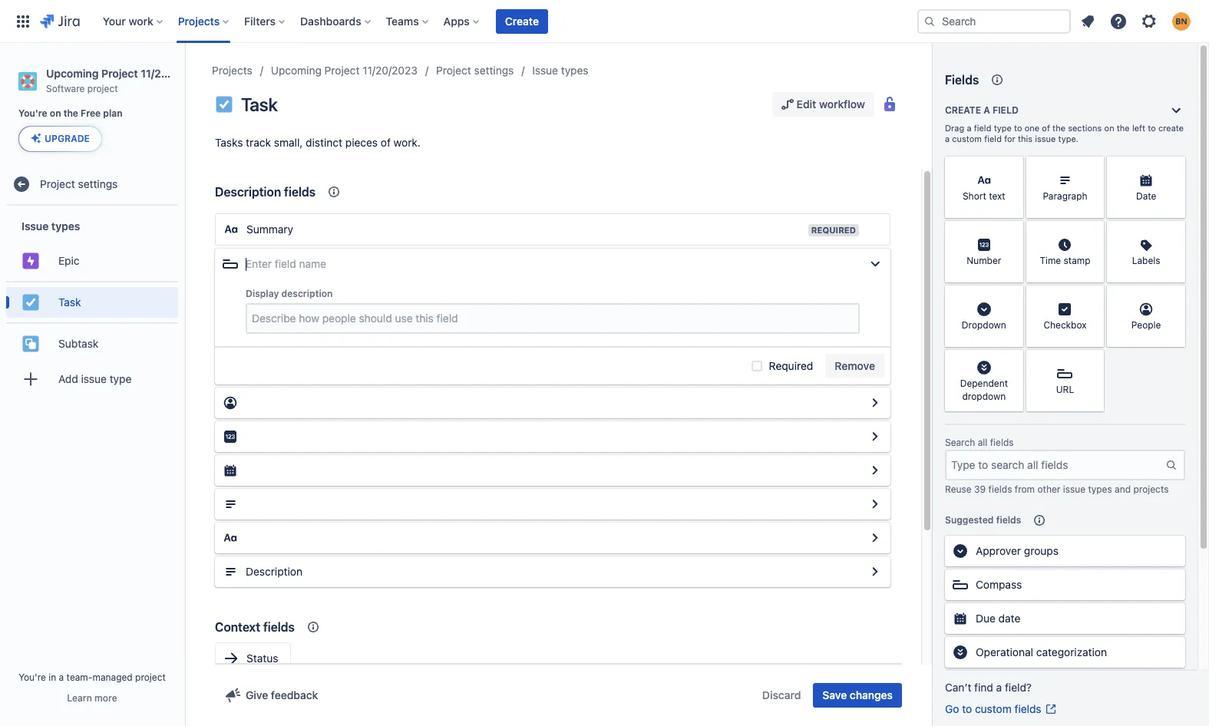 Task type: describe. For each thing, give the bounding box(es) containing it.
search
[[945, 437, 975, 448]]

plan
[[103, 108, 123, 119]]

field for drag
[[974, 123, 992, 133]]

compass
[[976, 578, 1022, 591]]

stamp
[[1064, 255, 1091, 267]]

short text
[[963, 191, 1006, 202]]

fields right 39
[[989, 484, 1012, 495]]

Search field
[[918, 9, 1071, 33]]

sidebar navigation image
[[167, 61, 201, 92]]

task inside 'task' link
[[58, 296, 81, 309]]

learn more
[[67, 693, 117, 704]]

this
[[1018, 134, 1033, 144]]

1 horizontal spatial project
[[135, 672, 166, 683]]

save
[[823, 689, 847, 702]]

and
[[1115, 484, 1131, 495]]

more
[[94, 693, 117, 704]]

types for group containing issue types
[[51, 219, 80, 233]]

to inside go to custom fields link
[[962, 703, 972, 716]]

small,
[[274, 136, 303, 149]]

drag a field type to one of the sections on the left to create a custom field for this issue type.
[[945, 123, 1184, 144]]

fields up status
[[263, 620, 295, 634]]

create a field
[[945, 104, 1019, 116]]

upcoming for upcoming project 11/20/2023 software project
[[46, 67, 99, 80]]

fields
[[945, 73, 979, 87]]

issue types link
[[532, 61, 589, 80]]

track
[[246, 136, 271, 149]]

more information image for labels
[[1165, 223, 1184, 241]]

paragraph
[[1043, 191, 1088, 202]]

filters
[[244, 14, 276, 27]]

reuse
[[945, 484, 972, 495]]

a right 'in'
[[59, 672, 64, 683]]

0 horizontal spatial project settings
[[40, 177, 118, 190]]

description fields
[[215, 185, 316, 199]]

drag
[[945, 123, 965, 133]]

due date button
[[945, 603, 1185, 634]]

number
[[967, 255, 1002, 267]]

0 horizontal spatial project settings link
[[6, 169, 178, 200]]

3 open field configuration image from the top
[[866, 529, 885, 547]]

notifications image
[[1079, 12, 1097, 30]]

go to custom fields
[[945, 703, 1042, 716]]

1 horizontal spatial the
[[1053, 123, 1066, 133]]

dependent dropdown
[[960, 378, 1008, 402]]

project down apps
[[436, 64, 471, 77]]

you're in a team-managed project
[[19, 672, 166, 683]]

other
[[1038, 484, 1061, 495]]

tasks track small, distinct pieces of work.
[[215, 136, 421, 149]]

operational
[[976, 646, 1033, 659]]

task link
[[6, 287, 178, 318]]

more information image for people
[[1165, 287, 1184, 306]]

more information image for short text
[[1003, 158, 1022, 177]]

dropdown
[[962, 320, 1006, 331]]

field for create
[[993, 104, 1019, 116]]

0 vertical spatial required
[[811, 225, 856, 235]]

add issue type image
[[21, 370, 40, 389]]

a down drag
[[945, 134, 950, 144]]

categorization
[[1036, 646, 1107, 659]]

settings image
[[1140, 12, 1159, 30]]

upgrade
[[45, 133, 90, 145]]

feedback
[[271, 689, 318, 702]]

0 horizontal spatial the
[[63, 108, 78, 119]]

your work button
[[98, 9, 169, 33]]

Type to search all fields text field
[[947, 451, 1166, 479]]

dependent
[[960, 378, 1008, 389]]

projects for 'projects' link
[[212, 64, 252, 77]]

more information about the context fields image for context fields
[[304, 618, 322, 637]]

of inside drag a field type to one of the sections on the left to create a custom field for this issue type.
[[1042, 123, 1050, 133]]

give feedback button
[[215, 683, 327, 708]]

compass button
[[945, 570, 1185, 600]]

suggested fields
[[945, 514, 1021, 526]]

approver
[[976, 544, 1021, 557]]

save changes button
[[813, 683, 902, 708]]

due
[[976, 612, 996, 625]]

upcoming project 11/20/2023 link
[[271, 61, 418, 80]]

suggested
[[945, 514, 994, 526]]

0 vertical spatial project settings link
[[436, 61, 514, 80]]

upcoming for upcoming project 11/20/2023
[[271, 64, 322, 77]]

edit workflow button
[[772, 92, 875, 117]]

you're for you're in a team-managed project
[[19, 672, 46, 683]]

dropdown
[[962, 391, 1006, 402]]

create for create
[[505, 14, 539, 27]]

upcoming project 11/20/2023 software project
[[46, 67, 198, 94]]

apps button
[[439, 9, 485, 33]]

url
[[1056, 384, 1074, 396]]

you're on the free plan
[[18, 108, 123, 119]]

tasks
[[215, 136, 243, 149]]

dashboards button
[[296, 9, 377, 33]]

a down more information about the fields image
[[984, 104, 990, 116]]

on inside drag a field type to one of the sections on the left to create a custom field for this issue type.
[[1105, 123, 1115, 133]]

approver groups
[[976, 544, 1059, 557]]

for
[[1004, 134, 1016, 144]]

approver groups button
[[945, 536, 1185, 567]]

fields right all
[[990, 437, 1014, 448]]

go to custom fields link
[[945, 702, 1057, 717]]

people
[[1132, 320, 1161, 331]]

more information image for paragraph
[[1084, 158, 1103, 177]]

discard
[[762, 689, 801, 702]]

subtask link
[[6, 329, 178, 360]]

description for description fields
[[215, 185, 281, 199]]

create
[[1159, 123, 1184, 133]]

display
[[246, 288, 279, 299]]

upgrade button
[[19, 127, 101, 152]]

11/20/2023 for upcoming project 11/20/2023 software project
[[141, 67, 198, 80]]

2 horizontal spatial issue
[[1063, 484, 1086, 495]]

projects link
[[212, 61, 252, 80]]

text
[[989, 191, 1006, 202]]

2 horizontal spatial to
[[1148, 123, 1156, 133]]

2 open field configuration image from the top
[[866, 495, 885, 514]]

team-
[[66, 672, 92, 683]]

projects for "projects" dropdown button at the left of the page
[[178, 14, 220, 27]]

groups
[[1024, 544, 1059, 557]]

filters button
[[240, 9, 291, 33]]

edit
[[797, 98, 816, 111]]

create for create a field
[[945, 104, 981, 116]]

issue inside button
[[81, 372, 107, 385]]

sections
[[1068, 123, 1102, 133]]

2 horizontal spatial the
[[1117, 123, 1130, 133]]

this link will be opened in a new tab image
[[1045, 703, 1057, 716]]

description for description
[[246, 565, 303, 578]]

project down the upgrade 'button'
[[40, 177, 75, 190]]

status
[[246, 652, 278, 665]]

discard button
[[753, 683, 810, 708]]

apps
[[444, 14, 470, 27]]

teams button
[[381, 9, 434, 33]]

more information image for date
[[1165, 158, 1184, 177]]

1 horizontal spatial settings
[[474, 64, 514, 77]]

primary element
[[9, 0, 918, 43]]

issue inside drag a field type to one of the sections on the left to create a custom field for this issue type.
[[1035, 134, 1056, 144]]



Task type: vqa. For each thing, say whether or not it's contained in the screenshot.
"Create" to the bottom
yes



Task type: locate. For each thing, give the bounding box(es) containing it.
on up the upgrade 'button'
[[50, 108, 61, 119]]

upcoming up software
[[46, 67, 99, 80]]

1 vertical spatial on
[[1105, 123, 1115, 133]]

1 open field configuration image from the top
[[866, 461, 885, 480]]

create right 'apps' dropdown button
[[505, 14, 539, 27]]

close field configuration image
[[866, 255, 885, 273]]

1 horizontal spatial project settings link
[[436, 61, 514, 80]]

issue inside group
[[21, 219, 49, 233]]

your profile and settings image
[[1172, 12, 1191, 30]]

group containing issue types
[[6, 206, 178, 404]]

0 horizontal spatial 11/20/2023
[[141, 67, 198, 80]]

0 horizontal spatial type
[[110, 372, 132, 385]]

create button
[[496, 9, 548, 33]]

1 vertical spatial of
[[381, 136, 391, 149]]

1 vertical spatial you're
[[19, 672, 46, 683]]

of right one
[[1042, 123, 1050, 133]]

open field configuration image inside description button
[[866, 563, 885, 581]]

software
[[46, 83, 85, 94]]

11/20/2023 down teams
[[363, 64, 418, 77]]

0 horizontal spatial upcoming
[[46, 67, 99, 80]]

1 horizontal spatial on
[[1105, 123, 1115, 133]]

to right left
[[1148, 123, 1156, 133]]

field down the create a field
[[974, 123, 992, 133]]

jira image
[[40, 12, 80, 30], [40, 12, 80, 30]]

1 vertical spatial field
[[974, 123, 992, 133]]

issue types for issue types link
[[532, 64, 589, 77]]

more information image up "stamp"
[[1084, 223, 1103, 241]]

teams
[[386, 14, 419, 27]]

field left the for
[[984, 134, 1002, 144]]

you're for you're on the free plan
[[18, 108, 47, 119]]

fields up summary
[[284, 185, 316, 199]]

on
[[50, 108, 61, 119], [1105, 123, 1115, 133]]

learn more button
[[67, 693, 117, 705]]

0 horizontal spatial on
[[50, 108, 61, 119]]

0 horizontal spatial task
[[58, 296, 81, 309]]

more information image
[[1003, 158, 1022, 177], [1084, 158, 1103, 177], [1165, 158, 1184, 177], [1165, 223, 1184, 241], [1084, 287, 1103, 306], [1165, 287, 1184, 306], [1003, 352, 1022, 370]]

you're up the upgrade 'button'
[[18, 108, 47, 119]]

1 horizontal spatial issue
[[532, 64, 558, 77]]

0 horizontal spatial more information about the context fields image
[[304, 618, 322, 637]]

more information about the suggested fields image
[[1031, 511, 1049, 530]]

description up context fields
[[246, 565, 303, 578]]

custom inside drag a field type to one of the sections on the left to create a custom field for this issue type.
[[952, 134, 982, 144]]

1 vertical spatial project settings link
[[6, 169, 178, 200]]

issue types down create 'button'
[[532, 64, 589, 77]]

issue
[[532, 64, 558, 77], [21, 219, 49, 233]]

epic
[[58, 254, 80, 267]]

search image
[[924, 15, 936, 27]]

1 vertical spatial custom
[[975, 703, 1012, 716]]

1 vertical spatial issue
[[21, 219, 49, 233]]

1 horizontal spatial of
[[1042, 123, 1050, 133]]

upcoming down filters 'dropdown button'
[[271, 64, 322, 77]]

1 horizontal spatial types
[[561, 64, 589, 77]]

the left left
[[1117, 123, 1130, 133]]

0 vertical spatial settings
[[474, 64, 514, 77]]

0 horizontal spatial of
[[381, 136, 391, 149]]

more information image for dependent dropdown
[[1003, 352, 1022, 370]]

1 horizontal spatial task
[[241, 94, 278, 115]]

1 horizontal spatial issue
[[1035, 134, 1056, 144]]

type.
[[1058, 134, 1079, 144]]

0 vertical spatial create
[[505, 14, 539, 27]]

type inside drag a field type to one of the sections on the left to create a custom field for this issue type.
[[994, 123, 1012, 133]]

1 you're from the top
[[18, 108, 47, 119]]

1 vertical spatial open field configuration image
[[866, 495, 885, 514]]

on right sections
[[1105, 123, 1115, 133]]

issue types
[[532, 64, 589, 77], [21, 219, 80, 233]]

help image
[[1109, 12, 1128, 30]]

the up type. in the top right of the page
[[1053, 123, 1066, 133]]

0 vertical spatial type
[[994, 123, 1012, 133]]

1 horizontal spatial 11/20/2023
[[363, 64, 418, 77]]

create
[[505, 14, 539, 27], [945, 104, 981, 116]]

project up plan
[[101, 67, 138, 80]]

types inside group
[[51, 219, 80, 233]]

39
[[974, 484, 986, 495]]

upcoming inside upcoming project 11/20/2023 software project
[[46, 67, 99, 80]]

more information about the context fields image right context fields
[[304, 618, 322, 637]]

0 vertical spatial open field configuration image
[[866, 461, 885, 480]]

1 vertical spatial project settings
[[40, 177, 118, 190]]

date
[[1136, 191, 1157, 202]]

project inside upcoming project 11/20/2023 software project
[[87, 83, 118, 94]]

0 vertical spatial more information about the context fields image
[[325, 183, 343, 201]]

add
[[58, 372, 78, 385]]

a right drag
[[967, 123, 972, 133]]

to up the this
[[1014, 123, 1022, 133]]

type down subtask link
[[110, 372, 132, 385]]

0 vertical spatial task
[[241, 94, 278, 115]]

create up drag
[[945, 104, 981, 116]]

type
[[994, 123, 1012, 133], [110, 372, 132, 385]]

remove
[[835, 359, 875, 372]]

project settings link down primary element
[[436, 61, 514, 80]]

custom
[[952, 134, 982, 144], [975, 703, 1012, 716]]

add issue type button
[[6, 364, 178, 395]]

1 vertical spatial project
[[135, 672, 166, 683]]

can't
[[945, 681, 972, 694]]

task group
[[6, 281, 178, 323]]

more information about the fields image
[[988, 71, 1007, 89]]

from
[[1015, 484, 1035, 495]]

appswitcher icon image
[[14, 12, 32, 30]]

types for issue types link
[[561, 64, 589, 77]]

0 vertical spatial issue
[[1035, 134, 1056, 144]]

projects
[[1134, 484, 1169, 495]]

the left free
[[63, 108, 78, 119]]

project
[[325, 64, 360, 77], [436, 64, 471, 77], [101, 67, 138, 80], [40, 177, 75, 190]]

more information image up dropdown
[[1003, 287, 1022, 306]]

give
[[246, 689, 268, 702]]

1 vertical spatial more information about the context fields image
[[304, 618, 322, 637]]

project down dashboards popup button
[[325, 64, 360, 77]]

projects inside "projects" dropdown button
[[178, 14, 220, 27]]

subtask
[[58, 337, 99, 350]]

changes
[[850, 689, 893, 702]]

banner containing your work
[[0, 0, 1209, 43]]

description up summary
[[215, 185, 281, 199]]

0 horizontal spatial project
[[87, 83, 118, 94]]

project inside upcoming project 11/20/2023 software project
[[101, 67, 138, 80]]

0 vertical spatial types
[[561, 64, 589, 77]]

more information image
[[1003, 223, 1022, 241], [1084, 223, 1103, 241], [1003, 287, 1022, 306]]

1 horizontal spatial type
[[994, 123, 1012, 133]]

epic link
[[6, 246, 178, 277]]

settings
[[474, 64, 514, 77], [78, 177, 118, 190]]

2 vertical spatial open field configuration image
[[866, 563, 885, 581]]

dashboards
[[300, 14, 361, 27]]

0 horizontal spatial issue
[[21, 219, 49, 233]]

description
[[281, 288, 333, 299]]

0 vertical spatial you're
[[18, 108, 47, 119]]

type up the for
[[994, 123, 1012, 133]]

open field configuration image
[[866, 461, 885, 480], [866, 495, 885, 514], [866, 529, 885, 547]]

issue right other
[[1063, 484, 1086, 495]]

custom down drag
[[952, 134, 982, 144]]

create inside create 'button'
[[505, 14, 539, 27]]

0 horizontal spatial issue types
[[21, 219, 80, 233]]

issue down one
[[1035, 134, 1056, 144]]

1 vertical spatial description
[[246, 565, 303, 578]]

11/20/2023 for upcoming project 11/20/2023
[[363, 64, 418, 77]]

2 vertical spatial issue
[[1063, 484, 1086, 495]]

project right the managed
[[135, 672, 166, 683]]

learn
[[67, 693, 92, 704]]

0 horizontal spatial issue
[[81, 372, 107, 385]]

issue down create 'button'
[[532, 64, 558, 77]]

0 horizontal spatial create
[[505, 14, 539, 27]]

0 vertical spatial issue types
[[532, 64, 589, 77]]

0 horizontal spatial types
[[51, 219, 80, 233]]

projects right work at the left top
[[178, 14, 220, 27]]

project settings
[[436, 64, 514, 77], [40, 177, 118, 190]]

required
[[811, 225, 856, 235], [769, 359, 813, 372]]

projects up the issue type icon
[[212, 64, 252, 77]]

1 vertical spatial required
[[769, 359, 813, 372]]

settings down upgrade
[[78, 177, 118, 190]]

1 vertical spatial task
[[58, 296, 81, 309]]

upcoming inside upcoming project 11/20/2023 link
[[271, 64, 322, 77]]

1 vertical spatial issue types
[[21, 219, 80, 233]]

type inside button
[[110, 372, 132, 385]]

0 vertical spatial on
[[50, 108, 61, 119]]

Display description field
[[247, 305, 858, 332]]

time
[[1040, 255, 1061, 267]]

save changes
[[823, 689, 893, 702]]

summary
[[246, 223, 293, 236]]

managed
[[92, 672, 133, 683]]

2 open field configuration image from the top
[[866, 428, 885, 446]]

0 vertical spatial projects
[[178, 14, 220, 27]]

task down epic
[[58, 296, 81, 309]]

11/20/2023 inside upcoming project 11/20/2023 software project
[[141, 67, 198, 80]]

task right the issue type icon
[[241, 94, 278, 115]]

2 horizontal spatial types
[[1088, 484, 1112, 495]]

field up the for
[[993, 104, 1019, 116]]

0 horizontal spatial settings
[[78, 177, 118, 190]]

project settings down primary element
[[436, 64, 514, 77]]

1 horizontal spatial upcoming
[[271, 64, 322, 77]]

1 horizontal spatial project settings
[[436, 64, 514, 77]]

display description
[[246, 288, 333, 299]]

can't find a field?
[[945, 681, 1032, 694]]

settings down create 'button'
[[474, 64, 514, 77]]

fields left more information about the suggested fields icon
[[996, 514, 1021, 526]]

0 vertical spatial project settings
[[436, 64, 514, 77]]

3 open field configuration image from the top
[[866, 563, 885, 581]]

1 vertical spatial types
[[51, 219, 80, 233]]

a right find
[[996, 681, 1002, 694]]

custom down can't find a field?
[[975, 703, 1012, 716]]

more information image for number
[[1003, 223, 1022, 241]]

open field configuration image
[[866, 394, 885, 412], [866, 428, 885, 446], [866, 563, 885, 581]]

add issue type
[[58, 372, 132, 385]]

2 you're from the top
[[19, 672, 46, 683]]

1 vertical spatial projects
[[212, 64, 252, 77]]

types
[[561, 64, 589, 77], [51, 219, 80, 233], [1088, 484, 1112, 495]]

one
[[1025, 123, 1040, 133]]

project settings link down upgrade
[[6, 169, 178, 200]]

go
[[945, 703, 959, 716]]

issue for group containing issue types
[[21, 219, 49, 233]]

project up plan
[[87, 83, 118, 94]]

1 horizontal spatial issue types
[[532, 64, 589, 77]]

1 vertical spatial open field configuration image
[[866, 428, 885, 446]]

1 horizontal spatial to
[[1014, 123, 1022, 133]]

more information image for dropdown
[[1003, 287, 1022, 306]]

banner
[[0, 0, 1209, 43]]

search all fields
[[945, 437, 1014, 448]]

0 vertical spatial project
[[87, 83, 118, 94]]

task
[[241, 94, 278, 115], [58, 296, 81, 309]]

1 vertical spatial issue
[[81, 372, 107, 385]]

due date
[[976, 612, 1021, 625]]

pieces
[[345, 136, 378, 149]]

issue type icon image
[[215, 95, 233, 114]]

2 vertical spatial types
[[1088, 484, 1112, 495]]

description inside description button
[[246, 565, 303, 578]]

projects button
[[173, 9, 235, 33]]

you're
[[18, 108, 47, 119], [19, 672, 46, 683]]

2 vertical spatial field
[[984, 134, 1002, 144]]

issue for issue types link
[[532, 64, 558, 77]]

labels
[[1132, 255, 1161, 267]]

your work
[[103, 14, 153, 27]]

find
[[974, 681, 993, 694]]

you're left 'in'
[[19, 672, 46, 683]]

1 open field configuration image from the top
[[866, 394, 885, 412]]

issue up epic link
[[21, 219, 49, 233]]

work.
[[394, 136, 421, 149]]

0 vertical spatial open field configuration image
[[866, 394, 885, 412]]

1 vertical spatial settings
[[78, 177, 118, 190]]

1 vertical spatial type
[[110, 372, 132, 385]]

0 horizontal spatial to
[[962, 703, 972, 716]]

group
[[6, 206, 178, 404]]

0 vertical spatial field
[[993, 104, 1019, 116]]

of
[[1042, 123, 1050, 133], [381, 136, 391, 149]]

issue types up epic
[[21, 219, 80, 233]]

more information image for time stamp
[[1084, 223, 1103, 241]]

0 vertical spatial of
[[1042, 123, 1050, 133]]

more information image down text
[[1003, 223, 1022, 241]]

11/20/2023 down work at the left top
[[141, 67, 198, 80]]

project settings down upgrade
[[40, 177, 118, 190]]

fields left this link will be opened in a new tab icon
[[1015, 703, 1042, 716]]

short
[[963, 191, 986, 202]]

2 vertical spatial open field configuration image
[[866, 529, 885, 547]]

0 vertical spatial issue
[[532, 64, 558, 77]]

distinct
[[306, 136, 342, 149]]

description
[[215, 185, 281, 199], [246, 565, 303, 578]]

fields
[[284, 185, 316, 199], [990, 437, 1014, 448], [989, 484, 1012, 495], [996, 514, 1021, 526], [263, 620, 295, 634], [1015, 703, 1042, 716]]

issue right add
[[81, 372, 107, 385]]

1 horizontal spatial create
[[945, 104, 981, 116]]

reuse 39 fields from other issue types and projects
[[945, 484, 1169, 495]]

1 horizontal spatial more information about the context fields image
[[325, 183, 343, 201]]

upcoming project 11/20/2023
[[271, 64, 418, 77]]

1 vertical spatial create
[[945, 104, 981, 116]]

0 vertical spatial description
[[215, 185, 281, 199]]

more information about the context fields image for description fields
[[325, 183, 343, 201]]

more information image for checkbox
[[1084, 287, 1103, 306]]

11/20/2023
[[363, 64, 418, 77], [141, 67, 198, 80]]

Enter field name field
[[246, 255, 860, 273]]

to right go
[[962, 703, 972, 716]]

0 vertical spatial custom
[[952, 134, 982, 144]]

workflow
[[819, 98, 865, 111]]

in
[[49, 672, 56, 683]]

issue types for group containing issue types
[[21, 219, 80, 233]]

more information about the context fields image down distinct
[[325, 183, 343, 201]]

more information about the context fields image
[[325, 183, 343, 201], [304, 618, 322, 637]]

operational categorization
[[976, 646, 1107, 659]]

issue types inside group
[[21, 219, 80, 233]]

of left work.
[[381, 136, 391, 149]]

description button
[[215, 557, 891, 587]]

date
[[999, 612, 1021, 625]]

operational categorization button
[[945, 637, 1185, 668]]



